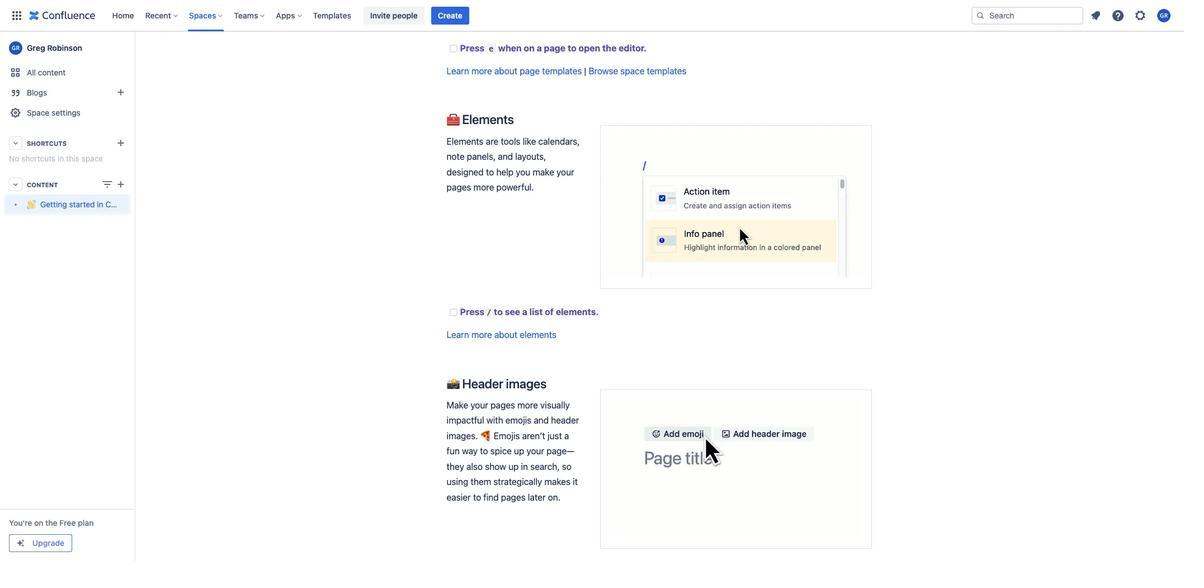 Task type: locate. For each thing, give the bounding box(es) containing it.
in up strategically
[[521, 462, 528, 472]]

learn up 🧰
[[447, 66, 469, 76]]

copy image for 🧰 elements
[[513, 113, 526, 126]]

copy image up tools
[[513, 113, 526, 126]]

aren't
[[522, 431, 545, 441]]

copy image up the "visually"
[[545, 377, 559, 390]]

when
[[498, 43, 522, 53]]

your profile and preferences image
[[1157, 9, 1171, 22]]

a
[[537, 43, 542, 53], [522, 307, 527, 317], [564, 431, 569, 441]]

see
[[505, 307, 520, 317]]

space settings
[[27, 108, 80, 117]]

your inside elements are tools like calendars, note panels, and layouts, designed to help you make your pages more powerful.
[[557, 167, 574, 177]]

elements
[[462, 112, 514, 127], [447, 136, 484, 146]]

pages down strategically
[[501, 493, 526, 503]]

page up the learn more about page templates | browse space templates
[[544, 43, 566, 53]]

0 horizontal spatial on
[[34, 519, 43, 528]]

learn
[[447, 66, 469, 76], [447, 330, 469, 340]]

create link
[[431, 6, 469, 24]]

up up strategically
[[508, 462, 519, 472]]

on right you're
[[34, 519, 43, 528]]

2 vertical spatial in
[[521, 462, 528, 472]]

your up impactful
[[471, 400, 488, 411]]

the inside space element
[[45, 519, 57, 528]]

make
[[447, 400, 468, 411]]

space right this
[[81, 154, 103, 163]]

a right when at the top left
[[537, 43, 542, 53]]

2 horizontal spatial your
[[557, 167, 574, 177]]

pages down designed
[[447, 182, 471, 192]]

browse space templates link
[[589, 66, 687, 76]]

0 vertical spatial pages
[[447, 182, 471, 192]]

space element
[[0, 31, 147, 562]]

learn more about elements link
[[447, 330, 556, 340]]

1 horizontal spatial templates
[[647, 66, 687, 76]]

elements.
[[556, 307, 599, 317]]

press left /
[[460, 307, 484, 317]]

show
[[485, 462, 506, 472]]

0 horizontal spatial the
[[45, 519, 57, 528]]

invite people button
[[364, 6, 424, 24]]

tools
[[501, 136, 520, 146]]

a for page
[[537, 43, 542, 53]]

learn up 📸
[[447, 330, 469, 340]]

your
[[557, 167, 574, 177], [471, 400, 488, 411], [527, 447, 544, 457]]

are
[[486, 136, 499, 146]]

upgrade
[[32, 539, 64, 548]]

pages up the with
[[491, 400, 515, 411]]

to
[[568, 43, 577, 53], [486, 167, 494, 177], [494, 307, 503, 317], [480, 447, 488, 457], [473, 493, 481, 503]]

getting started in confluence link
[[4, 195, 147, 215]]

to left find at the bottom of the page
[[473, 493, 481, 503]]

Search field
[[972, 6, 1083, 24]]

teams
[[234, 10, 258, 20]]

layouts,
[[515, 152, 546, 162]]

robinson
[[47, 43, 82, 53]]

visually
[[540, 400, 570, 411]]

1 vertical spatial space
[[81, 154, 103, 163]]

getting started in confluence
[[40, 200, 147, 209]]

0 vertical spatial elements
[[462, 112, 514, 127]]

1 horizontal spatial and
[[534, 416, 549, 426]]

more up "emojis"
[[517, 400, 538, 411]]

page
[[544, 43, 566, 53], [520, 66, 540, 76]]

0 vertical spatial press
[[460, 43, 484, 53]]

1 horizontal spatial copy image
[[545, 377, 559, 390]]

0 vertical spatial about
[[494, 66, 517, 76]]

invite people
[[370, 10, 418, 20]]

1 horizontal spatial space
[[620, 66, 645, 76]]

1 vertical spatial in
[[97, 200, 103, 209]]

2 horizontal spatial in
[[521, 462, 528, 472]]

this
[[66, 154, 79, 163]]

2 horizontal spatial a
[[564, 431, 569, 441]]

0 horizontal spatial and
[[498, 152, 513, 162]]

spaces
[[189, 10, 216, 20]]

1 vertical spatial the
[[45, 519, 57, 528]]

learn more about page templates link
[[447, 66, 582, 76]]

0 vertical spatial copy image
[[513, 113, 526, 126]]

0 vertical spatial and
[[498, 152, 513, 162]]

you
[[516, 167, 530, 177]]

1 vertical spatial copy image
[[545, 377, 559, 390]]

search,
[[530, 462, 560, 472]]

and up help
[[498, 152, 513, 162]]

the left free
[[45, 519, 57, 528]]

and up aren't
[[534, 416, 549, 426]]

about down when at the top left
[[494, 66, 517, 76]]

0 vertical spatial in
[[58, 154, 64, 163]]

🧰
[[447, 112, 459, 127]]

the right open
[[602, 43, 617, 53]]

press
[[460, 43, 484, 53], [460, 307, 484, 317]]

pages inside elements are tools like calendars, note panels, and layouts, designed to help you make your pages more powerful.
[[447, 182, 471, 192]]

it
[[573, 477, 578, 487]]

on right when at the top left
[[524, 43, 535, 53]]

your down aren't
[[527, 447, 544, 457]]

0 horizontal spatial templates
[[542, 66, 582, 76]]

1 horizontal spatial your
[[527, 447, 544, 457]]

create a page image
[[114, 178, 128, 191]]

1 vertical spatial elements
[[447, 136, 484, 146]]

about
[[494, 66, 517, 76], [494, 330, 517, 340]]

a right just
[[564, 431, 569, 441]]

a left the list
[[522, 307, 527, 317]]

strategically
[[493, 477, 542, 487]]

2 vertical spatial a
[[564, 431, 569, 441]]

elements up note
[[447, 136, 484, 146]]

you're
[[9, 519, 32, 528]]

2 learn from the top
[[447, 330, 469, 340]]

space down the editor.
[[620, 66, 645, 76]]

1 horizontal spatial page
[[544, 43, 566, 53]]

up right spice
[[514, 447, 524, 457]]

your right make
[[557, 167, 574, 177]]

appswitcher icon image
[[10, 9, 23, 22]]

in for shortcuts
[[58, 154, 64, 163]]

fun
[[447, 447, 460, 457]]

list
[[530, 307, 543, 317]]

images
[[506, 376, 547, 391]]

way
[[462, 447, 478, 457]]

on.
[[548, 493, 560, 503]]

elements up are
[[462, 112, 514, 127]]

in right started in the top of the page
[[97, 200, 103, 209]]

blogs link
[[4, 83, 130, 103]]

0 horizontal spatial copy image
[[513, 113, 526, 126]]

1 learn from the top
[[447, 66, 469, 76]]

help
[[496, 167, 514, 177]]

press left e
[[460, 43, 484, 53]]

up
[[514, 447, 524, 457], [508, 462, 519, 472]]

to right 'way'
[[480, 447, 488, 457]]

1 horizontal spatial a
[[537, 43, 542, 53]]

templates
[[313, 10, 351, 20]]

1 about from the top
[[494, 66, 517, 76]]

0 horizontal spatial in
[[58, 154, 64, 163]]

1 vertical spatial learn
[[447, 330, 469, 340]]

home
[[112, 10, 134, 20]]

1 press from the top
[[460, 43, 484, 53]]

🍕
[[480, 431, 491, 441]]

0 vertical spatial on
[[524, 43, 535, 53]]

1 vertical spatial a
[[522, 307, 527, 317]]

1 vertical spatial page
[[520, 66, 540, 76]]

0 horizontal spatial a
[[522, 307, 527, 317]]

all content
[[27, 68, 66, 77]]

page down when at the top left
[[520, 66, 540, 76]]

1 horizontal spatial on
[[524, 43, 535, 53]]

find
[[483, 493, 499, 503]]

more
[[471, 66, 492, 76], [473, 182, 494, 192], [471, 330, 492, 340], [517, 400, 538, 411]]

more down designed
[[473, 182, 494, 192]]

no shortcuts in this space
[[9, 154, 103, 163]]

in left this
[[58, 154, 64, 163]]

the
[[602, 43, 617, 53], [45, 519, 57, 528]]

1 vertical spatial on
[[34, 519, 43, 528]]

1 vertical spatial about
[[494, 330, 517, 340]]

0 vertical spatial the
[[602, 43, 617, 53]]

1 vertical spatial pages
[[491, 400, 515, 411]]

you're on the free plan
[[9, 519, 94, 528]]

elements inside elements are tools like calendars, note panels, and layouts, designed to help you make your pages more powerful.
[[447, 136, 484, 146]]

in
[[58, 154, 64, 163], [97, 200, 103, 209], [521, 462, 528, 472]]

impactful
[[447, 416, 484, 426]]

to inside elements are tools like calendars, note panels, and layouts, designed to help you make your pages more powerful.
[[486, 167, 494, 177]]

learn for learn more about page templates | browse space templates
[[447, 66, 469, 76]]

0 vertical spatial your
[[557, 167, 574, 177]]

1 vertical spatial and
[[534, 416, 549, 426]]

1 vertical spatial press
[[460, 307, 484, 317]]

0 horizontal spatial page
[[520, 66, 540, 76]]

copy image
[[513, 113, 526, 126], [545, 377, 559, 390]]

and
[[498, 152, 513, 162], [534, 416, 549, 426]]

them
[[471, 477, 491, 487]]

settings
[[51, 108, 80, 117]]

emojis
[[506, 416, 531, 426]]

of
[[545, 307, 554, 317]]

to right /
[[494, 307, 503, 317]]

0 vertical spatial learn
[[447, 66, 469, 76]]

1 horizontal spatial in
[[97, 200, 103, 209]]

so
[[562, 462, 572, 472]]

to left help
[[486, 167, 494, 177]]

2 templates from the left
[[647, 66, 687, 76]]

banner
[[0, 0, 1184, 31]]

about down see
[[494, 330, 517, 340]]

2 about from the top
[[494, 330, 517, 340]]

0 vertical spatial a
[[537, 43, 542, 53]]

2 press from the top
[[460, 307, 484, 317]]

0 horizontal spatial your
[[471, 400, 488, 411]]

0 vertical spatial up
[[514, 447, 524, 457]]

confluence image
[[29, 9, 95, 22], [29, 9, 95, 22]]

apps button
[[273, 6, 306, 24]]



Task type: describe. For each thing, give the bounding box(es) containing it.
add shortcut image
[[114, 136, 128, 150]]

greg robinson link
[[4, 37, 130, 59]]

more down e
[[471, 66, 492, 76]]

greg robinson
[[27, 43, 82, 53]]

makes
[[544, 477, 571, 487]]

just
[[548, 431, 562, 441]]

create
[[438, 10, 463, 20]]

getting
[[40, 200, 67, 209]]

about for elements
[[494, 330, 517, 340]]

more inside elements are tools like calendars, note panels, and layouts, designed to help you make your pages more powerful.
[[473, 182, 494, 192]]

learn more about elements
[[447, 330, 556, 340]]

teams button
[[231, 6, 269, 24]]

and inside elements are tools like calendars, note panels, and layouts, designed to help you make your pages more powerful.
[[498, 152, 513, 162]]

started
[[69, 200, 95, 209]]

in for started
[[97, 200, 103, 209]]

no
[[9, 154, 19, 163]]

invite
[[370, 10, 390, 20]]

in inside "make your pages more visually impactful with emojis and header images. 🍕 emojis aren't just a fun way to spice up your page— they also show up in search, so using them strategically makes it easier to find pages later on."
[[521, 462, 528, 472]]

images.
[[447, 431, 478, 441]]

|
[[584, 66, 586, 76]]

and inside "make your pages more visually impactful with emojis and header images. 🍕 emojis aren't just a fun way to spice up your page— they also show up in search, so using them strategically makes it easier to find pages later on."
[[534, 416, 549, 426]]

shortcuts button
[[4, 133, 130, 153]]

create a blog image
[[114, 86, 128, 99]]

2 vertical spatial your
[[527, 447, 544, 457]]

like
[[523, 136, 536, 146]]

space settings link
[[4, 103, 130, 123]]

2 vertical spatial pages
[[501, 493, 526, 503]]

blogs
[[27, 88, 47, 97]]

they
[[447, 462, 464, 472]]

all content link
[[4, 63, 130, 83]]

designed
[[447, 167, 484, 177]]

header
[[551, 416, 579, 426]]

1 vertical spatial your
[[471, 400, 488, 411]]

0 horizontal spatial space
[[81, 154, 103, 163]]

collapse sidebar image
[[122, 37, 147, 59]]

open
[[579, 43, 600, 53]]

plan
[[78, 519, 94, 528]]

calendars,
[[538, 136, 580, 146]]

home link
[[109, 6, 137, 24]]

also
[[466, 462, 483, 472]]

📸
[[447, 376, 459, 391]]

help icon image
[[1111, 9, 1125, 22]]

1 horizontal spatial the
[[602, 43, 617, 53]]

recent
[[145, 10, 171, 20]]

search image
[[976, 11, 985, 20]]

copy image for 📸 header images
[[545, 377, 559, 390]]

content button
[[4, 175, 130, 195]]

content
[[38, 68, 66, 77]]

1 templates from the left
[[542, 66, 582, 76]]

with
[[486, 416, 503, 426]]

learn more about page templates | browse space templates
[[447, 66, 687, 76]]

space
[[27, 108, 49, 117]]

header
[[462, 376, 503, 391]]

a for list
[[522, 307, 527, 317]]

premium image
[[16, 539, 25, 548]]

people
[[392, 10, 418, 20]]

elements
[[520, 330, 556, 340]]

note
[[447, 152, 465, 162]]

make
[[533, 167, 554, 177]]

🧰 elements
[[447, 112, 514, 127]]

spice
[[490, 447, 512, 457]]

about for page
[[494, 66, 517, 76]]

0 vertical spatial space
[[620, 66, 645, 76]]

make your pages more visually impactful with emojis and header images. 🍕 emojis aren't just a fun way to spice up your page— they also show up in search, so using them strategically makes it easier to find pages later on.
[[447, 400, 581, 503]]

using
[[447, 477, 468, 487]]

change view image
[[101, 178, 114, 191]]

powerful.
[[496, 182, 534, 192]]

📸 header images
[[447, 376, 547, 391]]

easier
[[447, 493, 471, 503]]

/
[[487, 308, 492, 317]]

a inside "make your pages more visually impactful with emojis and header images. 🍕 emojis aren't just a fun way to spice up your page— they also show up in search, so using them strategically makes it easier to find pages later on."
[[564, 431, 569, 441]]

greg
[[27, 43, 45, 53]]

press for to see a list of elements.
[[460, 307, 484, 317]]

to left open
[[568, 43, 577, 53]]

settings icon image
[[1134, 9, 1147, 22]]

free
[[59, 519, 76, 528]]

browse
[[589, 66, 618, 76]]

0 vertical spatial page
[[544, 43, 566, 53]]

upgrade button
[[10, 535, 72, 552]]

notification icon image
[[1089, 9, 1102, 22]]

templates link
[[310, 6, 355, 24]]

banner containing home
[[0, 0, 1184, 31]]

learn for learn more about elements
[[447, 330, 469, 340]]

on inside space element
[[34, 519, 43, 528]]

1 vertical spatial up
[[508, 462, 519, 472]]

shortcuts
[[27, 140, 67, 147]]

later
[[528, 493, 546, 503]]

all
[[27, 68, 36, 77]]

elements are tools like calendars, note panels, and layouts, designed to help you make your pages more powerful.
[[447, 136, 582, 192]]

more inside "make your pages more visually impactful with emojis and header images. 🍕 emojis aren't just a fun way to spice up your page— they also show up in search, so using them strategically makes it easier to find pages later on."
[[517, 400, 538, 411]]

global element
[[7, 0, 969, 31]]

page—
[[547, 447, 574, 457]]

editor.
[[619, 43, 647, 53]]

more down /
[[471, 330, 492, 340]]

recent button
[[142, 6, 182, 24]]

apps
[[276, 10, 295, 20]]

press for when on a page to open the editor.
[[460, 43, 484, 53]]



Task type: vqa. For each thing, say whether or not it's contained in the screenshot.
Apps
yes



